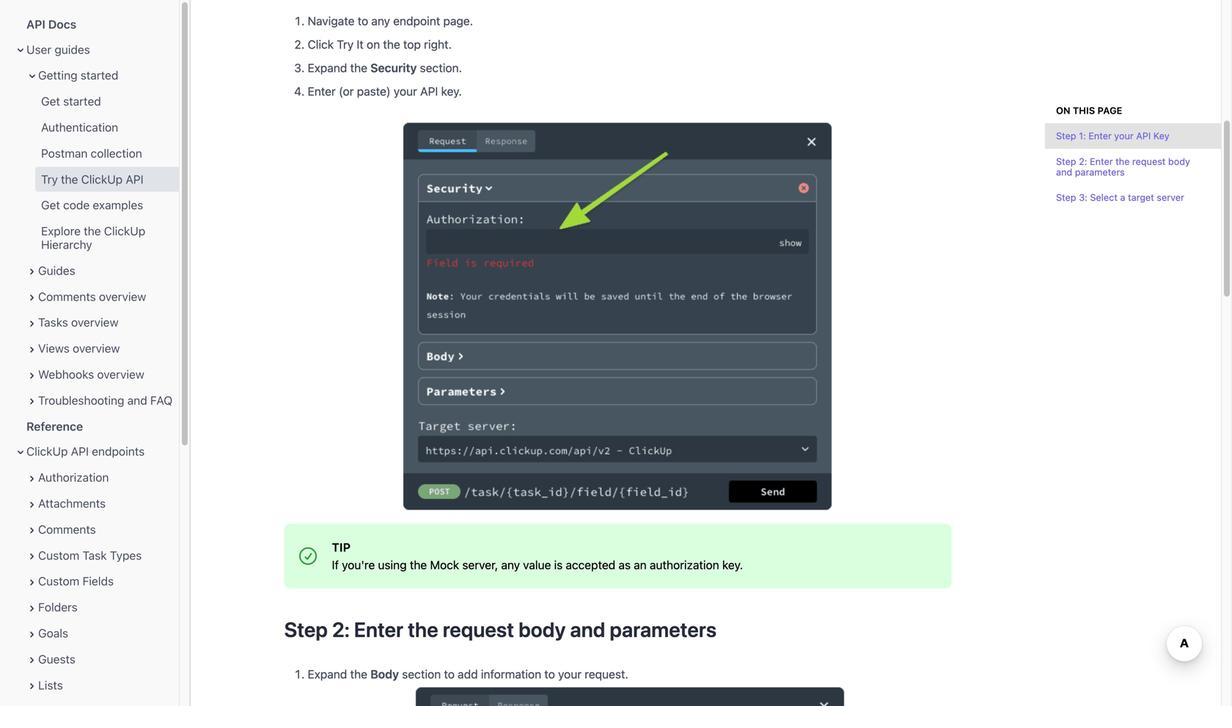 Task type: vqa. For each thing, say whether or not it's contained in the screenshot.
second Whiteboards from the right
no



Task type: locate. For each thing, give the bounding box(es) containing it.
1 vertical spatial 2:
[[332, 618, 350, 642]]

and up request. in the bottom of the page
[[571, 618, 606, 642]]

0 vertical spatial comments
[[38, 290, 96, 304]]

overview up tasks overview
[[99, 290, 146, 304]]

0 vertical spatial custom
[[38, 549, 79, 563]]

1 vertical spatial started
[[63, 94, 101, 108]]

0 vertical spatial key.
[[441, 84, 462, 98]]

top
[[404, 37, 421, 51]]

custom up custom fields
[[38, 549, 79, 563]]

authentication
[[41, 120, 118, 134]]

get
[[41, 94, 60, 108], [41, 198, 60, 212]]

custom
[[38, 549, 79, 563], [38, 575, 79, 589]]

2: inside step 2: enter the request body and parameters link
[[1080, 156, 1088, 167]]

1 comments from the top
[[38, 290, 96, 304]]

1 vertical spatial any
[[502, 558, 520, 572]]

1 vertical spatial try
[[41, 172, 58, 186]]

body
[[1169, 156, 1191, 167], [519, 618, 566, 642]]

0 vertical spatial request
[[1133, 156, 1166, 167]]

your down page
[[1115, 130, 1134, 141]]

guides
[[38, 264, 75, 278]]

screenshot of the body section of the try it modal. image
[[414, 686, 846, 707]]

1 vertical spatial request
[[443, 618, 514, 642]]

endpoint
[[393, 14, 441, 28]]

0 vertical spatial any
[[372, 14, 390, 28]]

1 expand from the top
[[308, 61, 347, 75]]

2: down 1:
[[1080, 156, 1088, 167]]

0 vertical spatial parameters
[[1076, 167, 1126, 178]]

1 horizontal spatial step 2: enter the request body and parameters
[[1057, 156, 1191, 178]]

clickup up get code examples
[[81, 172, 123, 186]]

0 horizontal spatial key.
[[441, 84, 462, 98]]

overview up troubleshooting and faq
[[97, 368, 145, 382]]

the right using
[[410, 558, 427, 572]]

and
[[1057, 167, 1073, 178], [127, 394, 147, 408], [571, 618, 606, 642]]

comments for comments
[[38, 523, 96, 537]]

0 horizontal spatial and
[[127, 394, 147, 408]]

the up the section
[[408, 618, 439, 642]]

2 custom from the top
[[38, 575, 79, 589]]

1 vertical spatial key.
[[723, 558, 744, 572]]

types
[[110, 549, 142, 563]]

2 comments from the top
[[38, 523, 96, 537]]

1 horizontal spatial to
[[444, 668, 455, 682]]

section.
[[420, 61, 462, 75]]

started for get started
[[63, 94, 101, 108]]

get code examples
[[41, 198, 143, 212]]

to
[[358, 14, 369, 28], [444, 668, 455, 682], [545, 668, 555, 682]]

1 vertical spatial step 2: enter the request body and parameters
[[284, 618, 717, 642]]

2 horizontal spatial your
[[1115, 130, 1134, 141]]

explore
[[41, 224, 81, 238]]

overview for tasks overview
[[71, 316, 119, 330]]

2: down if at left
[[332, 618, 350, 642]]

tip if you're using the mock server, any value is accepted as an authorization key.
[[332, 541, 744, 572]]

reference
[[26, 420, 83, 434]]

comments down 'attachments' on the bottom left of the page
[[38, 523, 96, 537]]

tasks
[[38, 316, 68, 330]]

the left body
[[350, 668, 368, 682]]

1 vertical spatial comments
[[38, 523, 96, 537]]

0 vertical spatial try
[[337, 37, 354, 51]]

clickup
[[81, 172, 123, 186], [104, 224, 146, 238], [26, 445, 68, 459]]

get code examples link
[[0, 193, 179, 218]]

overview for webhooks overview
[[97, 368, 145, 382]]

any inside "tip if you're using the mock server, any value is accepted as an authorization key."
[[502, 558, 520, 572]]

0 vertical spatial get
[[41, 94, 60, 108]]

code
[[63, 198, 90, 212]]

webhooks overview
[[38, 368, 145, 382]]

body down key
[[1169, 156, 1191, 167]]

expand the body section to add information to your request.
[[308, 668, 629, 682]]

1 get from the top
[[41, 94, 60, 108]]

navigate to any endpoint page.
[[308, 14, 473, 28]]

0 horizontal spatial parameters
[[610, 618, 717, 642]]

clickup down examples
[[104, 224, 146, 238]]

0 vertical spatial body
[[1169, 156, 1191, 167]]

and down step 1: enter your api key
[[1057, 167, 1073, 178]]

1 vertical spatial and
[[127, 394, 147, 408]]

1 vertical spatial custom
[[38, 575, 79, 589]]

request down key
[[1133, 156, 1166, 167]]

custom for custom fields
[[38, 575, 79, 589]]

enter
[[308, 84, 336, 98], [1089, 130, 1112, 141], [1091, 156, 1114, 167], [354, 618, 404, 642]]

folders
[[38, 601, 78, 615]]

1 horizontal spatial key.
[[723, 558, 744, 572]]

try left it
[[337, 37, 354, 51]]

step 2: enter the request body and parameters up the a
[[1057, 156, 1191, 178]]

custom up folders
[[38, 575, 79, 589]]

docs
[[48, 17, 76, 31]]

parameters up select
[[1076, 167, 1126, 178]]

overview for views overview
[[73, 342, 120, 356]]

any left the value
[[502, 558, 520, 572]]

key. right "authorization"
[[723, 558, 744, 572]]

1 horizontal spatial any
[[502, 558, 520, 572]]

security
[[371, 61, 417, 75]]

0 horizontal spatial your
[[394, 84, 417, 98]]

2 get from the top
[[41, 198, 60, 212]]

0 vertical spatial expand
[[308, 61, 347, 75]]

api
[[26, 17, 45, 31], [421, 84, 438, 98], [1137, 130, 1152, 141], [126, 172, 144, 186], [71, 445, 89, 459]]

custom for custom task types
[[38, 549, 79, 563]]

0 horizontal spatial try
[[41, 172, 58, 186]]

body up information
[[519, 618, 566, 642]]

0 horizontal spatial step 2: enter the request body and parameters
[[284, 618, 717, 642]]

1 vertical spatial clickup
[[104, 224, 146, 238]]

1 horizontal spatial body
[[1169, 156, 1191, 167]]

troubleshooting and faq
[[38, 394, 173, 408]]

0 vertical spatial 2:
[[1080, 156, 1088, 167]]

request
[[1133, 156, 1166, 167], [443, 618, 514, 642]]

page.
[[444, 14, 473, 28]]

paste)
[[357, 84, 391, 98]]

and left faq
[[127, 394, 147, 408]]

comments down guides
[[38, 290, 96, 304]]

2 vertical spatial your
[[559, 668, 582, 682]]

clickup down reference
[[26, 445, 68, 459]]

started up get started link
[[81, 68, 118, 82]]

step 1: enter your api key
[[1057, 130, 1170, 141]]

parameters
[[1076, 167, 1126, 178], [610, 618, 717, 642]]

parameters down "authorization"
[[610, 618, 717, 642]]

step for step 2: enter the request body and parameters link
[[1057, 156, 1077, 167]]

1 horizontal spatial parameters
[[1076, 167, 1126, 178]]

1 horizontal spatial try
[[337, 37, 354, 51]]

1 horizontal spatial and
[[571, 618, 606, 642]]

you're
[[342, 558, 375, 572]]

0 horizontal spatial any
[[372, 14, 390, 28]]

your left request. in the bottom of the page
[[559, 668, 582, 682]]

key
[[1154, 130, 1170, 141]]

custom task types
[[38, 549, 142, 563]]

1 horizontal spatial 2:
[[1080, 156, 1088, 167]]

1:
[[1080, 130, 1087, 141]]

getting started
[[38, 68, 118, 82]]

key. down section.
[[441, 84, 462, 98]]

started
[[81, 68, 118, 82], [63, 94, 101, 108]]

authentication link
[[0, 115, 179, 140]]

the down get code examples
[[84, 224, 101, 238]]

target
[[1129, 192, 1155, 203]]

body
[[371, 668, 399, 682]]

expand left body
[[308, 668, 347, 682]]

your inside the step 1: enter your api key link
[[1115, 130, 1134, 141]]

try
[[337, 37, 354, 51], [41, 172, 58, 186]]

hierarchy
[[41, 238, 92, 252]]

1 vertical spatial your
[[1115, 130, 1134, 141]]

1 vertical spatial expand
[[308, 668, 347, 682]]

1 vertical spatial get
[[41, 198, 60, 212]]

overview up webhooks overview
[[73, 342, 120, 356]]

any
[[372, 14, 390, 28], [502, 558, 520, 572]]

0 vertical spatial your
[[394, 84, 417, 98]]

try down postman
[[41, 172, 58, 186]]

get down getting on the top left
[[41, 94, 60, 108]]

to up it
[[358, 14, 369, 28]]

as
[[619, 558, 631, 572]]

page
[[1098, 105, 1123, 116]]

clickup for api
[[81, 172, 123, 186]]

request up expand the body section to add information to your request.
[[443, 618, 514, 642]]

0 horizontal spatial request
[[443, 618, 514, 642]]

mock
[[430, 558, 460, 572]]

step 2: enter the request body and parameters
[[1057, 156, 1191, 178], [284, 618, 717, 642]]

this
[[1074, 105, 1096, 116]]

a
[[1121, 192, 1126, 203]]

overview down comments overview
[[71, 316, 119, 330]]

expand
[[308, 61, 347, 75], [308, 668, 347, 682]]

get for get code examples
[[41, 198, 60, 212]]

your down security
[[394, 84, 417, 98]]

3:
[[1080, 192, 1088, 203]]

clickup api endpoints
[[26, 445, 145, 459]]

your
[[394, 84, 417, 98], [1115, 130, 1134, 141], [559, 668, 582, 682]]

clickup inside explore the clickup hierarchy
[[104, 224, 146, 238]]

to left add
[[444, 668, 455, 682]]

your for paste)
[[394, 84, 417, 98]]

enter up body
[[354, 618, 404, 642]]

0 vertical spatial clickup
[[81, 172, 123, 186]]

expand for expand the security section.
[[308, 61, 347, 75]]

2 horizontal spatial and
[[1057, 167, 1073, 178]]

expand down click in the top of the page
[[308, 61, 347, 75]]

key.
[[441, 84, 462, 98], [723, 558, 744, 572]]

tip
[[332, 541, 351, 555]]

started up the authentication
[[63, 94, 101, 108]]

enter down step 1: enter your api key
[[1091, 156, 1114, 167]]

2 expand from the top
[[308, 668, 347, 682]]

step 2: enter the request body and parameters up information
[[284, 618, 717, 642]]

2 horizontal spatial to
[[545, 668, 555, 682]]

step 2: enter the request body and parameters link
[[1046, 149, 1222, 185]]

2:
[[1080, 156, 1088, 167], [332, 618, 350, 642]]

get left code
[[41, 198, 60, 212]]

1 custom from the top
[[38, 549, 79, 563]]

postman collection link
[[0, 141, 179, 166]]

to right information
[[545, 668, 555, 682]]

any up click try it on the top right.
[[372, 14, 390, 28]]

1 vertical spatial body
[[519, 618, 566, 642]]

the inside explore the clickup hierarchy
[[84, 224, 101, 238]]

step for step 3: select a target server link
[[1057, 192, 1077, 203]]

0 vertical spatial started
[[81, 68, 118, 82]]



Task type: describe. For each thing, give the bounding box(es) containing it.
started for getting started
[[81, 68, 118, 82]]

comments for comments overview
[[38, 290, 96, 304]]

the down it
[[350, 61, 368, 75]]

postman collection
[[41, 146, 142, 160]]

overview for comments overview
[[99, 290, 146, 304]]

api up user
[[26, 17, 45, 31]]

api up authorization
[[71, 445, 89, 459]]

user
[[26, 42, 51, 56]]

authorization
[[38, 471, 109, 485]]

user guides
[[26, 42, 90, 56]]

information
[[481, 668, 542, 682]]

screenshot of the security section of the try it modal. image
[[401, 121, 835, 512]]

get started
[[41, 94, 101, 108]]

server
[[1158, 192, 1185, 203]]

parameters inside step 2: enter the request body and parameters
[[1076, 167, 1126, 178]]

collection
[[91, 146, 142, 160]]

try the clickup api link
[[0, 167, 179, 192]]

examples
[[93, 198, 143, 212]]

2 vertical spatial clickup
[[26, 445, 68, 459]]

0 vertical spatial and
[[1057, 167, 1073, 178]]

on this page
[[1057, 105, 1123, 116]]

the down postman
[[61, 172, 78, 186]]

views overview
[[38, 342, 120, 356]]

click
[[308, 37, 334, 51]]

postman
[[41, 146, 88, 160]]

enter right 1:
[[1089, 130, 1112, 141]]

goals
[[38, 627, 68, 641]]

troubleshooting
[[38, 394, 124, 408]]

the inside "tip if you're using the mock server, any value is accepted as an authorization key."
[[410, 558, 427, 572]]

try the clickup api
[[41, 172, 144, 186]]

views
[[38, 342, 70, 356]]

right.
[[424, 37, 452, 51]]

expand for expand the body section to add information to your request.
[[308, 668, 347, 682]]

step 3: select a target server
[[1057, 192, 1185, 203]]

step 3: select a target server link
[[1046, 185, 1222, 211]]

0 horizontal spatial 2:
[[332, 618, 350, 642]]

step for the step 1: enter your api key link at the top of the page
[[1057, 130, 1077, 141]]

value
[[523, 558, 551, 572]]

1 vertical spatial parameters
[[610, 618, 717, 642]]

get started link
[[0, 89, 179, 114]]

1 horizontal spatial your
[[559, 668, 582, 682]]

server,
[[463, 558, 498, 572]]

api left key
[[1137, 130, 1152, 141]]

your for enter
[[1115, 130, 1134, 141]]

it
[[357, 37, 364, 51]]

enter inside step 2: enter the request body and parameters
[[1091, 156, 1114, 167]]

fields
[[83, 575, 114, 589]]

key. inside "tip if you're using the mock server, any value is accepted as an authorization key."
[[723, 558, 744, 572]]

select
[[1091, 192, 1118, 203]]

add
[[458, 668, 478, 682]]

an
[[634, 558, 647, 572]]

attachments
[[38, 497, 106, 511]]

on
[[367, 37, 380, 51]]

1 horizontal spatial request
[[1133, 156, 1166, 167]]

explore the clickup hierarchy link
[[0, 219, 179, 258]]

0 vertical spatial step 2: enter the request body and parameters
[[1057, 156, 1191, 178]]

tasks overview
[[38, 316, 119, 330]]

section
[[402, 668, 441, 682]]

enter left (or
[[308, 84, 336, 98]]

get for get started
[[41, 94, 60, 108]]

guides
[[55, 42, 90, 56]]

clickup for hierarchy
[[104, 224, 146, 238]]

comments overview
[[38, 290, 146, 304]]

request.
[[585, 668, 629, 682]]

enter (or paste) your api key.
[[308, 84, 462, 98]]

authorization
[[650, 558, 720, 572]]

getting
[[38, 68, 77, 82]]

lists
[[38, 679, 63, 693]]

the right on
[[383, 37, 401, 51]]

custom fields
[[38, 575, 114, 589]]

guests
[[38, 653, 76, 667]]

step 1: enter your api key link
[[1046, 123, 1222, 149]]

api up examples
[[126, 172, 144, 186]]

is
[[554, 558, 563, 572]]

0 horizontal spatial body
[[519, 618, 566, 642]]

accepted
[[566, 558, 616, 572]]

navigate
[[308, 14, 355, 28]]

the down the step 1: enter your api key link at the top of the page
[[1116, 156, 1131, 167]]

on
[[1057, 105, 1071, 116]]

api down section.
[[421, 84, 438, 98]]

task
[[83, 549, 107, 563]]

webhooks
[[38, 368, 94, 382]]

0 horizontal spatial to
[[358, 14, 369, 28]]

2 vertical spatial and
[[571, 618, 606, 642]]

faq
[[150, 394, 173, 408]]

if
[[332, 558, 339, 572]]

(or
[[339, 84, 354, 98]]

body inside step 2: enter the request body and parameters link
[[1169, 156, 1191, 167]]

api docs
[[26, 17, 76, 31]]

expand the security section.
[[308, 61, 462, 75]]

explore the clickup hierarchy
[[41, 224, 146, 252]]

click try it on the top right.
[[308, 37, 452, 51]]

endpoints
[[92, 445, 145, 459]]



